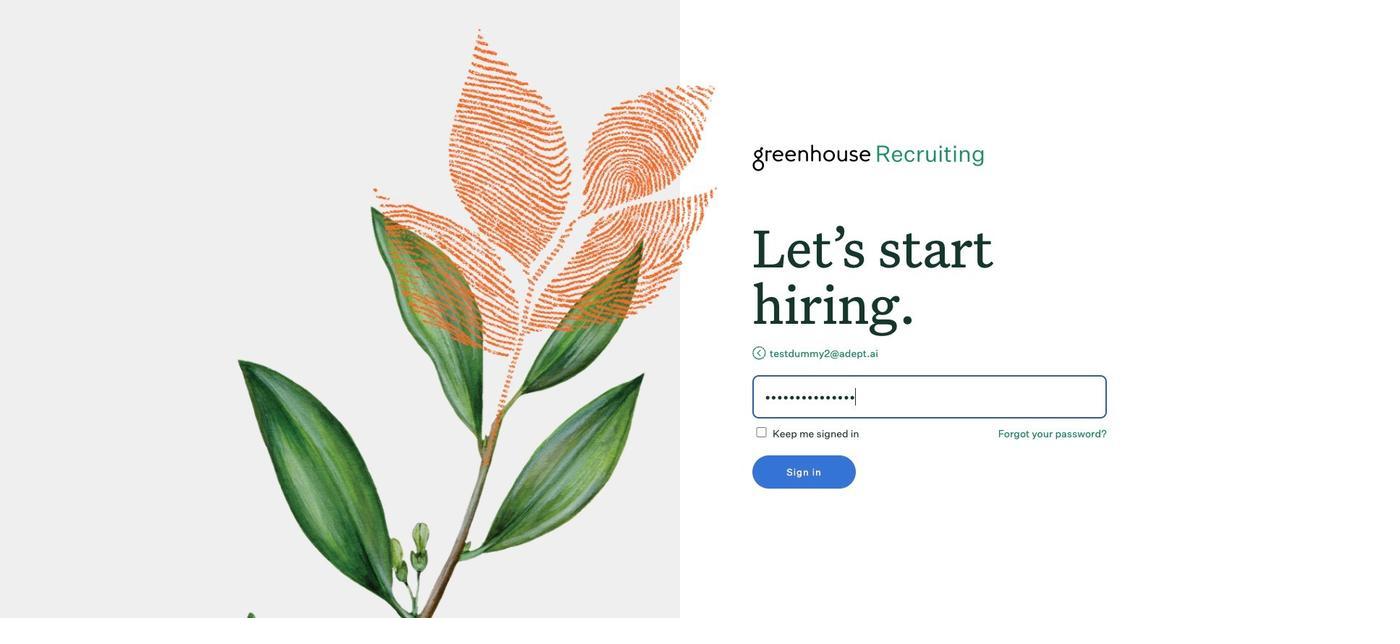 Task type: describe. For each thing, give the bounding box(es) containing it.
Password password field
[[752, 375, 1107, 419]]



Task type: vqa. For each thing, say whether or not it's contained in the screenshot.
option
yes



Task type: locate. For each thing, give the bounding box(es) containing it.
None checkbox
[[752, 428, 770, 438]]



